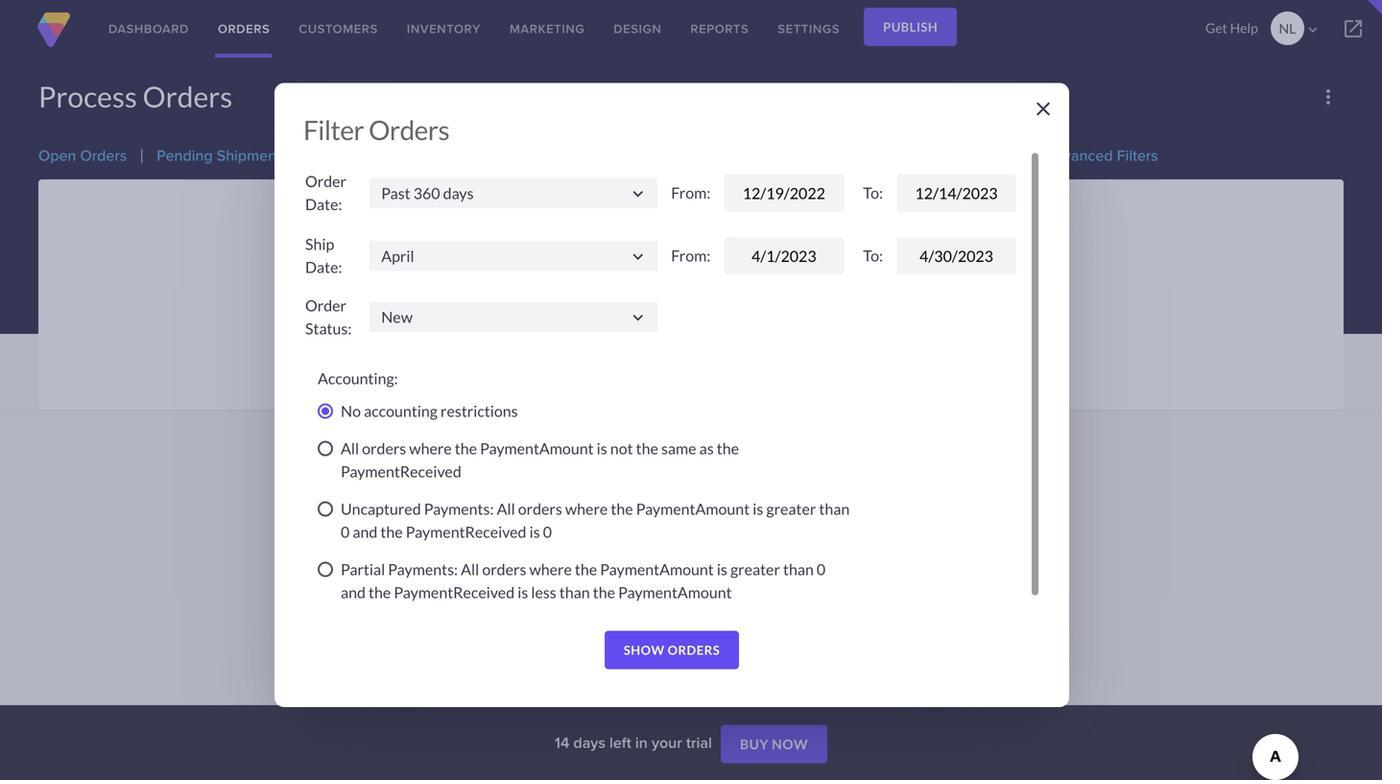 Task type: vqa. For each thing, say whether or not it's contained in the screenshot.
Partial Payments: All orders where the PaymentAmount is greater than 0 and the PaymentReceived is less than the PaymentAmount
yes



Task type: describe. For each thing, give the bounding box(es) containing it.
pending
[[157, 144, 213, 167]]

to: for order date:
[[864, 183, 884, 202]]

as
[[700, 439, 714, 458]]

no
[[341, 402, 361, 420]]

nl 
[[1280, 20, 1322, 38]]

design
[[614, 20, 662, 38]]

1 horizontal spatial 0
[[543, 523, 552, 541]]

close
[[1032, 97, 1055, 121]]

where for less
[[530, 560, 572, 579]]

now
[[772, 737, 809, 753]]

restrictions
[[441, 402, 518, 420]]

is inside all orders where the paymentamount is not the same as the paymentreceived
[[597, 439, 608, 458]]

pending shipment link
[[157, 144, 281, 167]]

help
[[1231, 20, 1259, 36]]

0 for partial
[[817, 560, 826, 579]]

orders for show orders
[[668, 643, 720, 659]]

uncaptured payments: all orders where the paymentamount is greater than 0 and the paymentreceived is 0
[[341, 500, 850, 541]]

the right not
[[636, 439, 659, 458]]

shipment
[[217, 144, 281, 167]]

orders for process orders
[[143, 79, 233, 114]]

greater for uncaptured payments: all orders where the paymentamount is greater than 0 and the paymentreceived is 0
[[767, 500, 817, 518]]

buy now link
[[721, 726, 828, 764]]

filter
[[303, 114, 364, 146]]

get
[[1206, 20, 1228, 36]]


[[1343, 17, 1366, 40]]

pending shipment
[[157, 144, 281, 167]]

not
[[611, 439, 633, 458]]

all inside all orders where the paymentamount is not the same as the paymentreceived
[[341, 439, 359, 458]]

from: for ship date:
[[672, 246, 711, 265]]

paymentamount inside uncaptured payments: all orders where the paymentamount is greater than 0 and the paymentreceived is 0
[[636, 500, 750, 518]]

paymentamount inside all orders where the paymentamount is not the same as the paymentreceived
[[480, 439, 594, 458]]

paymentreceived for uncaptured
[[406, 523, 527, 541]]

show orders link
[[605, 632, 740, 670]]

open orders link
[[38, 144, 127, 167]]

1 | from the left
[[140, 146, 144, 164]]

the down uncaptured
[[381, 523, 403, 541]]

14
[[555, 732, 570, 754]]

process orders
[[38, 79, 233, 114]]

paymentamount up show orders
[[619, 583, 732, 602]]

advanced filters link
[[1045, 144, 1159, 167]]

buy now
[[740, 737, 809, 753]]

all for uncaptured
[[497, 500, 515, 518]]

partial payments: all orders where the paymentamount is greater than 0 and the paymentreceived is less than the paymentamount
[[341, 560, 826, 602]]

status:
[[305, 319, 352, 338]]

the down the restrictions
[[455, 439, 477, 458]]

process
[[38, 79, 137, 114]]

the down uncaptured payments: all orders where the paymentamount is greater than 0 and the paymentreceived is 0
[[575, 560, 598, 579]]

filters
[[1118, 144, 1159, 167]]

orders for uncaptured
[[518, 500, 563, 518]]

publish
[[884, 19, 939, 35]]

date: for ship
[[305, 258, 342, 277]]

same
[[662, 439, 697, 458]]

buy
[[740, 737, 769, 753]]

the down the partial
[[369, 583, 391, 602]]

order status:
[[305, 296, 352, 338]]

inventory
[[407, 20, 481, 38]]

hmm, nothing here yet.
[[618, 305, 774, 323]]

than for uncaptured payments: all orders where the paymentamount is greater than 0 and the paymentreceived is 0
[[820, 500, 850, 518]]

nothing
[[661, 305, 713, 323]]



Task type: locate. For each thing, give the bounding box(es) containing it.
2 vertical spatial than
[[560, 583, 590, 602]]

all inside the "partial payments: all orders where the paymentamount is greater than 0 and the paymentreceived is less than the paymentamount"
[[461, 560, 479, 579]]

date:
[[305, 195, 342, 214], [305, 258, 342, 277]]

is
[[597, 439, 608, 458], [753, 500, 764, 518], [530, 523, 540, 541], [717, 560, 728, 579], [518, 583, 528, 602]]

0 vertical spatial orders
[[362, 439, 406, 458]]

paymentreceived
[[341, 462, 462, 481], [406, 523, 527, 541], [394, 583, 515, 602]]

1 date: from the top
[[305, 195, 342, 214]]

 link
[[1325, 0, 1383, 58]]

open orders
[[38, 144, 127, 167]]

orders right open
[[80, 144, 127, 167]]

0 vertical spatial 
[[628, 184, 648, 204]]

2 vertical spatial all
[[461, 560, 479, 579]]

1 from: from the top
[[672, 183, 711, 202]]

| down close
[[1028, 146, 1032, 164]]

orders for open orders
[[80, 144, 127, 167]]

orders up pending
[[143, 79, 233, 114]]

get help
[[1206, 20, 1259, 36]]

all orders where the paymentamount is not the same as the paymentreceived
[[341, 439, 740, 481]]

ship date:
[[305, 235, 342, 277]]

1 horizontal spatial all
[[461, 560, 479, 579]]

advanced filters
[[1045, 144, 1159, 167]]

order inside the order status:
[[305, 296, 347, 315]]

2 from: from the top
[[672, 246, 711, 265]]

less
[[531, 583, 557, 602]]

3  from the top
[[628, 308, 648, 328]]

0 for uncaptured
[[341, 523, 350, 541]]

paymentreceived inside the "partial payments: all orders where the paymentamount is greater than 0 and the paymentreceived is less than the paymentamount"
[[394, 583, 515, 602]]

paymentamount down as
[[636, 500, 750, 518]]

than for partial payments: all orders where the paymentamount is greater than 0 and the paymentreceived is less than the paymentamount
[[784, 560, 814, 579]]

1 to: from the top
[[864, 183, 884, 202]]

publish button
[[864, 8, 958, 46]]

1 vertical spatial paymentreceived
[[406, 523, 527, 541]]

orders
[[218, 20, 270, 38], [143, 79, 233, 114], [369, 114, 450, 146], [80, 144, 127, 167], [668, 643, 720, 659]]

payments:
[[424, 500, 494, 518], [388, 560, 458, 579]]

where up less
[[530, 560, 572, 579]]

 for order status:
[[628, 308, 648, 328]]

paymentreceived inside all orders where the paymentamount is not the same as the paymentreceived
[[341, 462, 462, 481]]

payments: inside uncaptured payments: all orders where the paymentamount is greater than 0 and the paymentreceived is 0
[[424, 500, 494, 518]]

1 horizontal spatial than
[[784, 560, 814, 579]]

1 vertical spatial greater
[[731, 560, 781, 579]]

reports
[[691, 20, 749, 38]]

marketing
[[510, 20, 585, 38]]

2 horizontal spatial all
[[497, 500, 515, 518]]

orders right filter
[[369, 114, 450, 146]]

and down uncaptured
[[353, 523, 378, 541]]

orders for partial
[[482, 560, 527, 579]]

than
[[820, 500, 850, 518], [784, 560, 814, 579], [560, 583, 590, 602]]

1 vertical spatial from:
[[672, 246, 711, 265]]

orders for filter orders
[[369, 114, 450, 146]]

orders left customers
[[218, 20, 270, 38]]

 for order date:
[[628, 184, 648, 204]]

orders right show
[[668, 643, 720, 659]]

where down all orders where the paymentamount is not the same as the paymentreceived
[[566, 500, 608, 518]]

payments: right the partial
[[388, 560, 458, 579]]

1 vertical spatial all
[[497, 500, 515, 518]]

payments: for partial
[[388, 560, 458, 579]]

1 vertical spatial and
[[341, 583, 366, 602]]

0 horizontal spatial than
[[560, 583, 590, 602]]

paymentreceived up uncaptured
[[341, 462, 462, 481]]

accounting:
[[318, 369, 398, 388]]

2 vertical spatial 
[[628, 308, 648, 328]]

1 vertical spatial than
[[784, 560, 814, 579]]

1 vertical spatial orders
[[518, 500, 563, 518]]

greater inside the "partial payments: all orders where the paymentamount is greater than 0 and the paymentreceived is less than the paymentamount"
[[731, 560, 781, 579]]

order
[[305, 172, 347, 191], [305, 296, 347, 315]]

accounting
[[364, 402, 438, 420]]

2 date: from the top
[[305, 258, 342, 277]]

1 vertical spatial 
[[628, 247, 648, 267]]

and
[[353, 523, 378, 541], [341, 583, 366, 602]]

orders inside the "partial payments: all orders where the paymentamount is greater than 0 and the paymentreceived is less than the paymentamount"
[[482, 560, 527, 579]]

where down no accounting restrictions
[[409, 439, 452, 458]]

yet.
[[750, 305, 774, 323]]

the right as
[[717, 439, 740, 458]]

2 order from the top
[[305, 296, 347, 315]]

date: for order
[[305, 195, 342, 214]]

and for partial payments: all orders where the paymentamount is greater than 0 and the paymentreceived is less than the paymentamount
[[341, 583, 366, 602]]

ship
[[305, 235, 335, 254]]

0 vertical spatial from:
[[672, 183, 711, 202]]

paymentreceived for partial
[[394, 583, 515, 602]]

and inside the "partial payments: all orders where the paymentamount is greater than 0 and the paymentreceived is less than the paymentamount"
[[341, 583, 366, 602]]


[[1305, 21, 1322, 38]]

and down the partial
[[341, 583, 366, 602]]

and for uncaptured payments: all orders where the paymentamount is greater than 0 and the paymentreceived is 0
[[353, 523, 378, 541]]

0 vertical spatial greater
[[767, 500, 817, 518]]

order for order date:
[[305, 172, 347, 191]]

greater for partial payments: all orders where the paymentamount is greater than 0 and the paymentreceived is less than the paymentamount
[[731, 560, 781, 579]]

order down filter
[[305, 172, 347, 191]]

show orders
[[624, 643, 720, 659]]

1 order from the top
[[305, 172, 347, 191]]

to:
[[864, 183, 884, 202], [864, 246, 884, 265]]

2 vertical spatial orders
[[482, 560, 527, 579]]

payments: for uncaptured
[[424, 500, 494, 518]]

1 vertical spatial payments:
[[388, 560, 458, 579]]

where
[[409, 439, 452, 458], [566, 500, 608, 518], [530, 560, 572, 579]]

paymentreceived down uncaptured
[[406, 523, 527, 541]]

all inside uncaptured payments: all orders where the paymentamount is greater than 0 and the paymentreceived is 0
[[497, 500, 515, 518]]

payments: right uncaptured
[[424, 500, 494, 518]]

where inside uncaptured payments: all orders where the paymentamount is greater than 0 and the paymentreceived is 0
[[566, 500, 608, 518]]

|
[[140, 146, 144, 164], [1028, 146, 1032, 164]]

date: down ship
[[305, 258, 342, 277]]

order for order status:
[[305, 296, 347, 315]]

all for partial
[[461, 560, 479, 579]]

customers
[[299, 20, 378, 38]]

| left pending
[[140, 146, 144, 164]]

date: up ship
[[305, 195, 342, 214]]

dashboard link
[[94, 0, 204, 58]]

 for ship date:
[[628, 247, 648, 267]]

2 horizontal spatial 0
[[817, 560, 826, 579]]

None text field
[[724, 174, 844, 212], [897, 237, 1017, 275], [370, 302, 658, 332], [724, 174, 844, 212], [897, 237, 1017, 275], [370, 302, 658, 332]]

2 horizontal spatial than
[[820, 500, 850, 518]]

the right less
[[593, 583, 616, 602]]

greater inside uncaptured payments: all orders where the paymentamount is greater than 0 and the paymentreceived is 0
[[767, 500, 817, 518]]

greater
[[767, 500, 817, 518], [731, 560, 781, 579]]

the
[[455, 439, 477, 458], [636, 439, 659, 458], [717, 439, 740, 458], [611, 500, 633, 518], [381, 523, 403, 541], [575, 560, 598, 579], [369, 583, 391, 602], [593, 583, 616, 602]]

1 horizontal spatial |
[[1028, 146, 1032, 164]]

uncaptured
[[341, 500, 421, 518]]

advanced
[[1045, 144, 1114, 167]]

paymentamount down uncaptured payments: all orders where the paymentamount is greater than 0 and the paymentreceived is 0
[[601, 560, 714, 579]]

orders
[[362, 439, 406, 458], [518, 500, 563, 518], [482, 560, 527, 579]]

2 vertical spatial paymentreceived
[[394, 583, 515, 602]]

filter orders
[[303, 114, 450, 146]]

1  from the top
[[628, 184, 648, 204]]

0 vertical spatial order
[[305, 172, 347, 191]]

where for 0
[[566, 500, 608, 518]]


[[628, 184, 648, 204], [628, 247, 648, 267], [628, 308, 648, 328]]

1 vertical spatial order
[[305, 296, 347, 315]]

settings
[[778, 20, 840, 38]]

paymentamount
[[480, 439, 594, 458], [636, 500, 750, 518], [601, 560, 714, 579], [619, 583, 732, 602]]

order date:
[[305, 172, 347, 214]]

partial
[[341, 560, 385, 579]]

orders inside uncaptured payments: all orders where the paymentamount is greater than 0 and the paymentreceived is 0
[[518, 500, 563, 518]]

1 vertical spatial date:
[[305, 258, 342, 277]]

2 vertical spatial where
[[530, 560, 572, 579]]

show
[[624, 643, 665, 659]]

date: inside order date:
[[305, 195, 342, 214]]

paymentamount down the restrictions
[[480, 439, 594, 458]]

0 vertical spatial where
[[409, 439, 452, 458]]

the down not
[[611, 500, 633, 518]]

where inside the "partial payments: all orders where the paymentamount is greater than 0 and the paymentreceived is less than the paymentamount"
[[530, 560, 572, 579]]

2  from the top
[[628, 247, 648, 267]]

open
[[38, 144, 76, 167]]

succeed online with volusion's shopping cart software image
[[35, 12, 73, 47]]

0 vertical spatial date:
[[305, 195, 342, 214]]

here
[[716, 305, 747, 323]]

0 vertical spatial payments:
[[424, 500, 494, 518]]

2 to: from the top
[[864, 246, 884, 265]]

2 | from the left
[[1028, 146, 1032, 164]]

than inside uncaptured payments: all orders where the paymentamount is greater than 0 and the paymentreceived is 0
[[820, 500, 850, 518]]

0 horizontal spatial 0
[[341, 523, 350, 541]]

nl
[[1280, 20, 1297, 36]]

from:
[[672, 183, 711, 202], [672, 246, 711, 265]]

dashboard
[[109, 20, 189, 38]]

1 vertical spatial to:
[[864, 246, 884, 265]]

payments: inside the "partial payments: all orders where the paymentamount is greater than 0 and the paymentreceived is less than the paymentamount"
[[388, 560, 458, 579]]

1 vertical spatial where
[[566, 500, 608, 518]]

all
[[341, 439, 359, 458], [497, 500, 515, 518], [461, 560, 479, 579]]

None text field
[[897, 174, 1017, 212], [370, 178, 658, 208], [724, 237, 844, 275], [370, 241, 658, 271], [897, 174, 1017, 212], [370, 178, 658, 208], [724, 237, 844, 275], [370, 241, 658, 271]]

0 vertical spatial all
[[341, 439, 359, 458]]

paymentreceived left less
[[394, 583, 515, 602]]

orders inside all orders where the paymentamount is not the same as the paymentreceived
[[362, 439, 406, 458]]

0 vertical spatial paymentreceived
[[341, 462, 462, 481]]

0 vertical spatial and
[[353, 523, 378, 541]]

order up status:
[[305, 296, 347, 315]]

where inside all orders where the paymentamount is not the same as the paymentreceived
[[409, 439, 452, 458]]

0 horizontal spatial all
[[341, 439, 359, 458]]

no accounting restrictions
[[341, 402, 518, 420]]

0 vertical spatial than
[[820, 500, 850, 518]]

and inside uncaptured payments: all orders where the paymentamount is greater than 0 and the paymentreceived is 0
[[353, 523, 378, 541]]

widgets
[[685, 268, 708, 291]]

0 horizontal spatial |
[[140, 146, 144, 164]]

0 vertical spatial to:
[[864, 183, 884, 202]]

to: for ship date:
[[864, 246, 884, 265]]

hmm,
[[618, 305, 658, 323]]

0 inside the "partial payments: all orders where the paymentamount is greater than 0 and the paymentreceived is less than the paymentamount"
[[817, 560, 826, 579]]

from: for order date:
[[672, 183, 711, 202]]

0
[[341, 523, 350, 541], [543, 523, 552, 541], [817, 560, 826, 579]]

paymentreceived inside uncaptured payments: all orders where the paymentamount is greater than 0 and the paymentreceived is 0
[[406, 523, 527, 541]]



